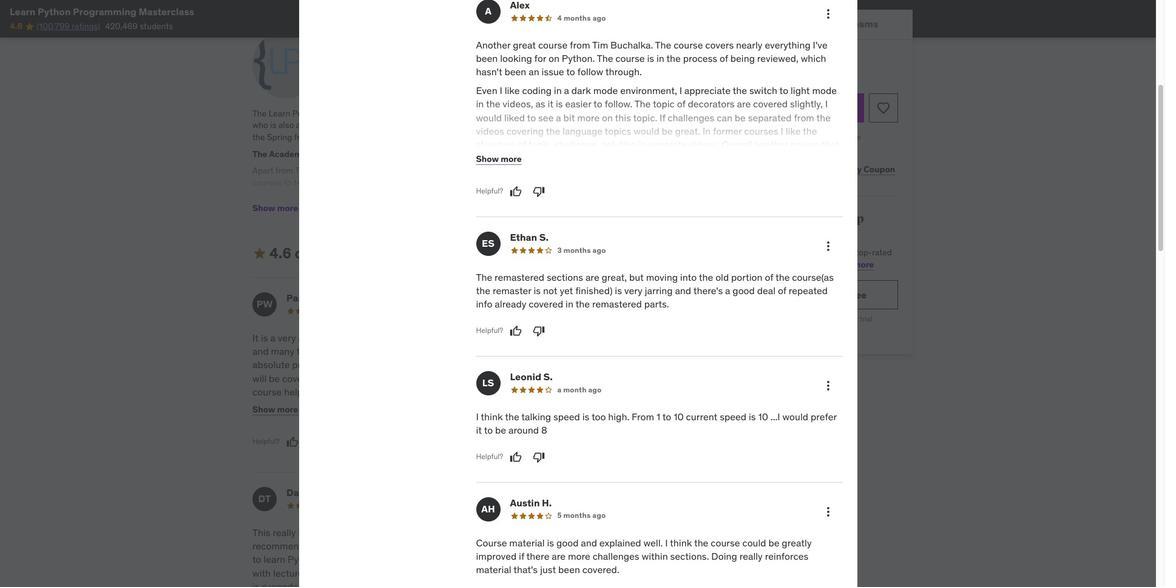 Task type: describe. For each thing, give the bounding box(es) containing it.
courses inside subscribe to udemy's top courses
[[721, 227, 765, 242]]

and left teachers
[[370, 12, 386, 24]]

mark review by ethan s. as unhelpful image
[[533, 325, 545, 337]]

former
[[713, 125, 742, 137]]

2 vertical spatial show more button
[[253, 398, 298, 422]]

2 vertical spatial by
[[488, 194, 496, 205]]

with down was
[[388, 120, 404, 131]]

videos,
[[503, 98, 533, 110]]

1 10 from the left
[[674, 411, 684, 423]]

in down even
[[476, 98, 484, 110]]

three
[[379, 148, 400, 159]]

for down challenge,
[[573, 152, 585, 164]]

recommend
[[253, 540, 305, 552]]

think inside course material is good and explained well. i think the course could be greatly improved if there are more challenges within sections. doing really reinforces material that's just been covered.
[[670, 537, 692, 549]]

in down the c#
[[639, 139, 647, 151]]

ago for ls
[[588, 385, 602, 394]]

ethan
[[510, 231, 537, 243]]

java,
[[555, 120, 573, 131]]

1.93m
[[436, 12, 462, 24]]

and up usually
[[366, 332, 382, 344]]

also inside this really is a masterclass! i would definitely recommend this for anyone who really wants to learn python inside and out. it is jam packed with lectures which cover everything but also it is a wonderfully interactive course provi
[[429, 567, 447, 580]]

how
[[581, 148, 598, 159]]

jam
[[404, 554, 420, 566]]

i right environment,
[[680, 84, 682, 96]]

austin h.
[[510, 497, 552, 509]]

a inside the remastered sections are great, but moving into the old portion of the course(as the remaster is not yet finished) is very jarring and there's a good deal of repeated info already covered in the remastered parts.
[[725, 285, 731, 297]]

very up absolute
[[278, 332, 296, 344]]

that inside it is a very awesome class and many details and many techniques that usually a new absolute programmer wish to know earlier one will be covered in the course. indeed this course help me to be a better programmer and thanks to the panel of specialist to build up this very useful course for everyone.
[[347, 345, 364, 357]]

is left ...i on the bottom of page
[[749, 411, 756, 423]]

be down structure
[[494, 152, 505, 164]]

1 horizontal spatial programmer
[[382, 386, 435, 398]]

in down issue
[[554, 84, 562, 96]]

for inside it is a very awesome class and many details and many techniques that usually a new absolute programmer wish to know earlier one will be covered in the course. indeed this course help me to be a better programmer and thanks to the panel of specialist to build up this very useful course for everyone.
[[352, 413, 364, 425]]

detailed.
[[475, 359, 512, 371]]

$20.00
[[783, 315, 807, 324]]

wish
[[348, 359, 368, 371]]

1 vertical spatial 4
[[556, 501, 561, 510]]

python,
[[575, 120, 604, 131]]

of inside i will miss the voice of tim saying: " see you in the next video" !!!....excellent program and very detailed. thanks, mr. tim!
[[560, 332, 568, 344]]

to inside subscribe to udemy's top courses
[[780, 211, 792, 226]]

this down thanks
[[253, 413, 269, 425]]

3 for ethan s.
[[558, 246, 562, 255]]

w.
[[326, 292, 338, 304]]

the left 'course.' at left
[[329, 373, 344, 385]]

to down usually
[[370, 359, 379, 371]]

2 10 from the left
[[759, 411, 769, 423]]

programming for masterclass
[[73, 5, 137, 18]]

show more button for the academy's goal in the next three years, is to teach five million people to learn how to program.
[[253, 197, 310, 221]]

great inside the learn programming academy was created by tim buchalka, a software developer with 40 years experience, who is also an instructor on udemy, with over 1.93m+ students in his courses on java, python, android, c#  and the spring framework. the academy's goal in the next three years, is to teach five million people to learn how to program. apart from tim's own courses, which are all available here, we are working with the very best teachers, creating courses to teach the essential skills required by developers, at all levels. one other important philosophy is that our courses are taught by real professionals; software developers with real and substantial experience in the industry, who are also great teachers.  all our instructors are experienced, software developers!
[[480, 206, 500, 217]]

one
[[253, 194, 268, 205]]

teachers.
[[502, 206, 537, 217]]

and up absolute
[[253, 345, 269, 357]]

of right topic
[[677, 98, 686, 110]]

for up the creating
[[653, 152, 665, 164]]

2 mode from the left
[[813, 84, 837, 96]]

been for another
[[505, 66, 527, 78]]

the right buchalka.
[[655, 39, 672, 51]]

h.
[[542, 497, 552, 509]]

helpful? left mark review by pang jia w. as helpful "image"
[[253, 437, 280, 446]]

the down the see
[[546, 125, 560, 137]]

1 horizontal spatial real
[[498, 194, 513, 205]]

mark review by leonid s. as unhelpful image
[[533, 451, 545, 463]]

helpful? for ethan s.
[[476, 326, 503, 335]]

additional actions for review by ethan s. image
[[821, 239, 836, 253]]

course inside this really is a masterclass! i would definitely recommend this for anyone who really wants to learn python inside and out. it is jam packed with lectures which cover everything but also it is a wonderfully interactive course provi
[[370, 581, 400, 588]]

1 vertical spatial by
[[423, 177, 431, 188]]

buchalka.
[[611, 39, 653, 51]]

0 horizontal spatial been
[[476, 52, 498, 64]]

this for this is an excellent course and i appreciate the clarity and precision of the content, as well as the author's presentation style.
[[475, 527, 493, 539]]

excellent
[[517, 527, 556, 539]]

to up the available
[[437, 148, 445, 159]]

people inside even i like coding in a dark mode environment, i appreciate the switch to light mode in the videos, as it is easier to follow. the topic of decorators are covered slightly, i would liked to see a bit more on this topic. if challenges can be separated from the videos covering the language topics would be great. in former courses i like the structure of topic, challenge, solution in separate videos. overall another course that can be recommended for people looking for a nice tour through the language python.
[[587, 152, 617, 164]]

would down topic.
[[634, 125, 660, 137]]

ah
[[482, 503, 495, 515]]

it inside 'i think the talking speed is too high. from 1 to 10 current speed is 10 ...i would prefer it to be around 8'
[[476, 424, 482, 437]]

i right slightly,
[[826, 98, 828, 110]]

will inside it is a very awesome class and many details and many techniques that usually a new absolute programmer wish to know earlier one will be covered in the course. indeed this course help me to be a better programmer and thanks to the panel of specialist to build up this very useful course for everyone.
[[253, 373, 267, 385]]

is left jam
[[395, 554, 402, 566]]

of down the covering
[[518, 139, 527, 151]]

this down earlier
[[412, 373, 428, 385]]

great inside another great course from tim buchalka. the course covers nearly everything i've been looking for on python. the course is in the process of being reviewed, which hasn't been an issue to follow through.
[[513, 39, 536, 51]]

is left too
[[583, 411, 590, 423]]

try personal plan for free
[[752, 289, 867, 301]]

to left around
[[484, 424, 493, 437]]

1 vertical spatial material
[[476, 564, 512, 576]]

be inside 'i think the talking speed is too high. from 1 to 10 current speed is 10 ...i would prefer it to be around 8'
[[495, 424, 506, 437]]

the up lifetime
[[803, 125, 817, 137]]

miss
[[496, 332, 516, 344]]

on down developer
[[543, 120, 553, 131]]

helpful? for said m.
[[475, 387, 502, 396]]

1 horizontal spatial software
[[504, 108, 537, 119]]

to left the see
[[527, 111, 536, 124]]

course up process
[[674, 39, 703, 51]]

which inside the learn programming academy was created by tim buchalka, a software developer with 40 years experience, who is also an instructor on udemy, with over 1.93m+ students in his courses on java, python, android, c#  and the spring framework. the academy's goal in the next three years, is to teach five million people to learn how to program. apart from tim's own courses, which are all available here, we are working with the very best teachers, creating courses to teach the essential skills required by developers, at all levels. one other important philosophy is that our courses are taught by real professionals; software developers with real and substantial experience in the industry, who are also great teachers.  all our instructors are experienced, software developers!
[[369, 165, 391, 176]]

greatly
[[782, 537, 812, 549]]

0 vertical spatial our
[[400, 194, 413, 205]]

course down buchalka.
[[616, 52, 645, 64]]

0 vertical spatial material
[[510, 537, 545, 549]]

programming for academy
[[292, 108, 344, 119]]

4.6 for 4.6 course rating
[[270, 244, 292, 263]]

hasn't
[[476, 66, 502, 78]]

the down finished)
[[576, 298, 590, 310]]

the up 'deal'
[[776, 271, 790, 283]]

framework.
[[294, 132, 337, 143]]

1 horizontal spatial many
[[385, 332, 408, 344]]

of right 'deal'
[[778, 285, 787, 297]]

of inside this is an excellent course and i appreciate the clarity and precision of the content, as well as the author's presentation style.
[[564, 540, 572, 552]]

through
[[715, 152, 749, 164]]

well.
[[644, 537, 663, 549]]

easier
[[565, 98, 592, 110]]

1 vertical spatial real
[[253, 206, 267, 217]]

is down great, at right
[[615, 285, 622, 297]]

masterclass!
[[315, 527, 370, 539]]

the up detailed.
[[475, 345, 489, 357]]

teams tab list
[[707, 10, 913, 40]]

1 vertical spatial our
[[552, 206, 565, 217]]

in inside i will miss the voice of tim saying: " see you in the next video" !!!....excellent program and very detailed. thanks, mr. tim!
[[664, 332, 672, 344]]

the down even
[[486, 98, 500, 110]]

as inside even i like coding in a dark mode environment, i appreciate the switch to light mode in the videos, as it is easier to follow. the topic of decorators are covered slightly, i would liked to see a bit more on this topic. if challenges can be separated from the videos covering the language topics would be great. in former courses i like the structure of topic, challenge, solution in separate videos. overall another course that can be recommended for people looking for a nice tour through the language python.
[[536, 98, 546, 110]]

the learn programming academy was created by tim buchalka, a software developer with 40 years experience, who is also an instructor on udemy, with over 1.93m+ students in his courses on java, python, android, c#  and the spring framework. the academy's goal in the next three years, is to teach five million people to learn how to program. apart from tim's own courses, which are all available here, we are working with the very best teachers, creating courses to teach the essential skills required by developers, at all levels. one other important philosophy is that our courses are taught by real professionals; software developers with real and substantial experience in the industry, who are also great teachers.  all our instructors are experienced, software developers!
[[253, 108, 675, 229]]

4.6 for 4.6
[[10, 21, 23, 32]]

content,
[[591, 540, 627, 552]]

thanks,
[[514, 359, 548, 371]]

be up former
[[735, 111, 746, 124]]

0 horizontal spatial month
[[563, 385, 587, 394]]

is up the available
[[428, 148, 435, 159]]

additional actions for review by alex image
[[821, 6, 836, 21]]

1 speed from the left
[[554, 411, 580, 423]]

tim inside another great course from tim buchalka. the course covers nearly everything i've been looking for on python. the course is in the process of being reviewed, which hasn't been an issue to follow through.
[[592, 39, 608, 51]]

plan
[[811, 289, 831, 301]]

course down developers!
[[295, 244, 342, 263]]

is down skills
[[375, 194, 381, 205]]

to up other
[[284, 177, 292, 188]]

students up the "another"
[[464, 12, 502, 24]]

wishlist image
[[877, 101, 891, 115]]

creating
[[639, 165, 671, 176]]

i inside i will miss the voice of tim saying: " see you in the next video" !!!....excellent program and very detailed. thanks, mr. tim!
[[475, 332, 477, 344]]

0 horizontal spatial really
[[273, 527, 296, 539]]

to right me
[[321, 386, 330, 398]]

there's
[[694, 285, 723, 297]]

here,
[[453, 165, 472, 176]]

1 horizontal spatial month
[[821, 315, 842, 324]]

dark
[[572, 84, 591, 96]]

personal inside get this course, plus 11,000+ of our top-rated courses, with personal plan.
[[773, 259, 806, 270]]

more up working
[[501, 154, 522, 165]]

is inside another great course from tim buchalka. the course covers nearly everything i've been looking for on python. the course is in the process of being reviewed, which hasn't been an issue to follow through.
[[647, 52, 654, 64]]

1 horizontal spatial can
[[717, 111, 733, 124]]

learn python programming masterclass
[[10, 5, 194, 18]]

to right "1"
[[663, 411, 672, 423]]

are inside the remastered sections are great, but moving into the old portion of the course(as the remaster is not yet finished) is very jarring and there's a good deal of repeated info already covered in the remastered parts.
[[586, 271, 600, 283]]

know
[[381, 359, 404, 371]]

the up useful
[[295, 400, 309, 412]]

the down recommended
[[551, 165, 564, 176]]

of inside another great course from tim buchalka. the course covers nearly everything i've been looking for on python. the course is in the process of being reviewed, which hasn't been an issue to follow through.
[[720, 52, 728, 64]]

students down masterclass
[[140, 21, 173, 32]]

0 horizontal spatial all
[[407, 165, 415, 176]]

it is a very awesome class and many details and many techniques that usually a new absolute programmer wish to know earlier one will be covered in the course. indeed this course help me to be a better programmer and thanks to the panel of specialist to build up this very useful course for everyone.
[[253, 332, 454, 425]]

course inside this is an excellent course and i appreciate the clarity and precision of the content, as well as the author's presentation style.
[[559, 527, 588, 539]]

0 vertical spatial by
[[431, 108, 440, 119]]

try
[[752, 289, 766, 301]]

said
[[509, 292, 529, 304]]

the up style.
[[575, 540, 589, 552]]

that inside even i like coding in a dark mode environment, i appreciate the switch to light mode in the videos, as it is easier to follow. the topic of decorators are covered slightly, i would liked to see a bit more on this topic. if challenges can be separated from the videos covering the language topics would be great. in former courses i like the structure of topic, challenge, solution in separate videos. overall another course that can be recommended for people looking for a nice tour through the language python.
[[822, 139, 840, 151]]

is up recommend
[[298, 527, 305, 539]]

on inside even i like coding in a dark mode environment, i appreciate the switch to light mode in the videos, as it is easier to follow. the topic of decorators are covered slightly, i would liked to see a bit more on this topic. if challenges can be separated from the videos covering the language topics would be great. in former courses i like the structure of topic, challenge, solution in separate videos. overall another course that can be recommended for people looking for a nice tour through the language python.
[[602, 111, 613, 124]]

course up issue
[[538, 39, 568, 51]]

the down another
[[751, 152, 766, 164]]

an inside the learn programming academy was created by tim buchalka, a software developer with 40 years experience, who is also an instructor on udemy, with over 1.93m+ students in his courses on java, python, android, c#  and the spring framework. the academy's goal in the next three years, is to teach five million people to learn how to program. apart from tim's own courses, which are all available here, we are working with the very best teachers, creating courses to teach the essential skills required by developers, at all levels. one other important philosophy is that our courses are taught by real professionals; software developers with real and substantial experience in the industry, who are also great teachers.  all our instructors are experienced, software developers!
[[296, 120, 305, 131]]

more inside even i like coding in a dark mode environment, i appreciate the switch to light mode in the videos, as it is easier to follow. the topic of decorators are covered slightly, i would liked to see a bit more on this topic. if challenges can be separated from the videos covering the language topics would be great. in former courses i like the structure of topic, challenge, solution in separate videos. overall another course that can be recommended for people looking for a nice tour through the language python.
[[577, 111, 600, 124]]

be inside course material is good and explained well. i think the course could be greatly improved if there are more challenges within sections. doing really reinforces material that's just been covered.
[[769, 537, 780, 549]]

1 vertical spatial at
[[774, 315, 781, 324]]

would up 'videos'
[[476, 111, 502, 124]]

mark review by said m. as unhelpful image
[[532, 386, 544, 398]]

1 horizontal spatial all
[[489, 177, 497, 188]]

current
[[686, 411, 718, 423]]

show more for the academy's goal in the next three years, is to teach five million people to learn how to program.
[[253, 203, 298, 214]]

ago down finished)
[[591, 306, 605, 315]]

very inside the remastered sections are great, but moving into the old portion of the course(as the remaster is not yet finished) is very jarring and there's a good deal of repeated info already covered in the remastered parts.
[[625, 285, 643, 297]]

at inside the learn programming academy was created by tim buchalka, a software developer with 40 years experience, who is also an instructor on udemy, with over 1.93m+ students in his courses on java, python, android, c#  and the spring framework. the academy's goal in the next three years, is to teach five million people to learn how to program. apart from tim's own courses, which are all available here, we are working with the very best teachers, creating courses to teach the essential skills required by developers, at all levels. one other important philosophy is that our courses are taught by real professionals; software developers with real and substantial experience in the industry, who are also great teachers.  all our instructors are experienced, software developers!
[[479, 177, 487, 188]]

earlier
[[407, 359, 434, 371]]

i will miss the voice of tim saying: " see you in the next video" !!!....excellent program and very detailed. thanks, mr. tim!
[[475, 332, 677, 371]]

the up info
[[476, 285, 491, 297]]

mark review by ethan s. as helpful image
[[510, 325, 522, 337]]

programmers
[[308, 12, 368, 24]]

months for es
[[564, 246, 591, 255]]

coupon
[[864, 164, 896, 175]]

the down the own
[[317, 177, 330, 188]]

cover
[[338, 567, 362, 580]]

udemy,
[[358, 120, 386, 131]]

topics
[[605, 125, 632, 137]]

good inside the remastered sections are great, but moving into the old portion of the course(as the remaster is not yet finished) is very jarring and there's a good deal of repeated info already covered in the remastered parts.
[[733, 285, 755, 297]]

additional actions for review by leonid s. image
[[821, 379, 836, 393]]

1 vertical spatial who
[[430, 206, 446, 217]]

course material is good and explained well. i think the course could be greatly improved if there are more challenges within sections. doing really reinforces material that's just been covered.
[[476, 537, 812, 576]]

months for a
[[564, 13, 591, 22]]

covered inside it is a very awesome class and many details and many techniques that usually a new absolute programmer wish to know earlier one will be covered in the course. indeed this course help me to be a better programmer and thanks to the panel of specialist to build up this very useful course for everyone.
[[282, 373, 317, 385]]

style.
[[586, 554, 609, 566]]

presentation
[[529, 554, 584, 566]]

really inside course material is good and explained well. i think the course could be greatly improved if there are more challenges within sections. doing really reinforces material that's just been covered.
[[740, 551, 763, 563]]

over
[[406, 120, 423, 131]]

inside
[[321, 554, 347, 566]]

in right goal
[[335, 148, 342, 159]]

the up follow
[[597, 52, 613, 64]]

appreciate inside this is an excellent course and i appreciate the clarity and precision of the content, as well as the author's presentation style.
[[614, 527, 660, 539]]

the inside even i like coding in a dark mode environment, i appreciate the switch to light mode in the videos, as it is easier to follow. the topic of decorators are covered slightly, i would liked to see a bit more on this topic. if challenges can be separated from the videos covering the language topics would be great. in former courses i like the structure of topic, challenge, solution in separate videos. overall another course that can be recommended for people looking for a nice tour through the language python.
[[635, 98, 651, 110]]

i left money-
[[781, 125, 784, 137]]

a month ago
[[558, 385, 602, 394]]

learn more
[[829, 259, 875, 270]]

to up the everyone. on the bottom of page
[[392, 400, 401, 412]]

2 speed from the left
[[720, 411, 747, 423]]

0 horizontal spatial also
[[279, 120, 294, 131]]

1 vertical spatial remastered
[[592, 298, 642, 310]]

0 horizontal spatial language
[[563, 125, 603, 137]]

in inside another great course from tim buchalka. the course covers nearly everything i've been looking for on python. the course is in the process of being reviewed, which hasn't been an issue to follow through.
[[657, 52, 665, 64]]

in down philosophy
[[373, 206, 379, 217]]

1 vertical spatial teach
[[294, 177, 315, 188]]

but inside the remastered sections are great, but moving into the old portion of the course(as the remaster is not yet finished) is very jarring and there's a good deal of repeated info already covered in the remastered parts.
[[629, 271, 644, 283]]

and inside the remastered sections are great, but moving into the old portion of the course(as the remaster is not yet finished) is very jarring and there's a good deal of repeated info already covered in the remastered parts.
[[675, 285, 691, 297]]

for inside another great course from tim buchalka. the course covers nearly everything i've been looking for on python. the course is in the process of being reviewed, which hasn't been an issue to follow through.
[[535, 52, 546, 64]]

this is an excellent course and i appreciate the clarity and precision of the content, as well as the author's presentation style.
[[475, 527, 676, 566]]

2 horizontal spatial software
[[569, 194, 602, 205]]

python. inside even i like coding in a dark mode environment, i appreciate the switch to light mode in the videos, as it is easier to follow. the topic of decorators are covered slightly, i would liked to see a bit more on this topic. if challenges can be separated from the videos covering the language topics would be great. in former courses i like the structure of topic, challenge, solution in separate videos. overall another course that can be recommended for people looking for a nice tour through the language python.
[[476, 166, 509, 178]]

get
[[721, 247, 735, 258]]

his
[[499, 120, 510, 131]]

0 vertical spatial who
[[253, 120, 268, 131]]

it inside it is a very awesome class and many details and many techniques that usually a new absolute programmer wish to know earlier one will be covered in the course. indeed this course help me to be a better programmer and thanks to the panel of specialist to build up this very useful course for everyone.
[[253, 332, 259, 344]]

show for even i like coding in a dark mode environment, i appreciate the switch to light mode in the videos, as it is easier to follow. the topic of decorators are covered slightly, i would liked to see a bit more on this topic. if challenges can be separated from the videos covering the language topics would be great. in former courses i like the structure of topic, challenge, solution in separate videos. overall another course that can be recommended for people looking for a nice tour through the language python.
[[476, 154, 499, 165]]

0 vertical spatial 4 months ago
[[558, 13, 606, 22]]

the left switch
[[733, 84, 747, 96]]

which inside another great course from tim buchalka. the course covers nearly everything i've been looking for on python. the course is in the process of being reviewed, which hasn't been an issue to follow through.
[[801, 52, 826, 64]]

sections.
[[670, 551, 709, 563]]

with down recommended
[[533, 165, 549, 176]]

liked
[[504, 111, 525, 124]]

required
[[389, 177, 420, 188]]

with up experienced,
[[648, 194, 664, 205]]

2 horizontal spatial also
[[462, 206, 478, 217]]

python. inside another great course from tim buchalka. the course covers nearly everything i've been looking for on python. the course is in the process of being reviewed, which hasn't been an issue to follow through.
[[562, 52, 595, 64]]

4.6 course rating
[[270, 244, 387, 263]]

pang
[[287, 292, 310, 304]]

thanks
[[253, 400, 282, 412]]

covers
[[706, 39, 734, 51]]

plus
[[783, 247, 799, 258]]

this inside even i like coding in a dark mode environment, i appreciate the switch to light mode in the videos, as it is easier to follow. the topic of decorators are covered slightly, i would liked to see a bit more on this topic. if challenges can be separated from the videos covering the language topics would be great. in former courses i like the structure of topic, challenge, solution in separate videos. overall another course that can be recommended for people looking for a nice tour through the language python.
[[615, 111, 631, 124]]

more down the top-
[[854, 259, 875, 270]]

be up panel
[[332, 386, 343, 398]]

there
[[527, 551, 550, 563]]

learn more link
[[829, 259, 875, 270]]

ago up 5 months ago
[[591, 501, 605, 510]]

0 vertical spatial programmer
[[292, 359, 346, 371]]

2 vertical spatial show more
[[253, 404, 298, 415]]

i've
[[813, 39, 828, 51]]

from inside even i like coding in a dark mode environment, i appreciate the switch to light mode in the videos, as it is easier to follow. the topic of decorators are covered slightly, i would liked to see a bit more on this topic. if challenges can be separated from the videos covering the language topics would be great. in former courses i like the structure of topic, challenge, solution in separate videos. overall another course that can be recommended for people looking for a nice tour through the language python.
[[794, 111, 815, 124]]

class
[[342, 332, 364, 344]]

3 months ago for voice
[[556, 306, 605, 315]]

(100,799
[[37, 21, 70, 32]]

0 vertical spatial like
[[505, 84, 520, 96]]

the up video"
[[518, 332, 533, 344]]

wonderfully
[[269, 581, 320, 588]]

separate
[[649, 139, 687, 151]]

to inside another great course from tim buchalka. the course covers nearly everything i've been looking for on python. the course is in the process of being reviewed, which hasn't been an issue to follow through.
[[566, 66, 575, 78]]

jarring
[[645, 285, 673, 297]]

nice
[[675, 152, 693, 164]]

program
[[601, 345, 638, 357]]

are inside course material is good and explained well. i think the course could be greatly improved if there are more challenges within sections. doing really reinforces material that's just been covered.
[[552, 551, 566, 563]]

and up 'author's'
[[503, 540, 520, 552]]

is up spring
[[270, 120, 277, 131]]

saying:
[[589, 332, 619, 344]]

apply coupon button
[[837, 157, 898, 182]]

been for course
[[559, 564, 580, 576]]

appreciate inside even i like coding in a dark mode environment, i appreciate the switch to light mode in the videos, as it is easier to follow. the topic of decorators are covered slightly, i would liked to see a bit more on this topic. if challenges can be separated from the videos covering the language topics would be great. in former courses i like the structure of topic, challenge, solution in separate videos. overall another course that can be recommended for people looking for a nice tour through the language python.
[[685, 84, 731, 96]]

1.93m+
[[425, 120, 452, 131]]

very down thanks
[[271, 413, 289, 425]]

more inside course material is good and explained well. i think the course could be greatly improved if there are more challenges within sections. doing really reinforces material that's just been covered.
[[568, 551, 591, 563]]

everything inside another great course from tim buchalka. the course covers nearly everything i've been looking for on python. the course is in the process of being reviewed, which hasn't been an issue to follow through.
[[765, 39, 811, 51]]

2 vertical spatial show
[[253, 404, 275, 415]]

show for the academy's goal in the next three years, is to teach five million people to learn how to program.
[[253, 203, 275, 214]]

and inside i will miss the voice of tim saying: " see you in the next video" !!!....excellent program and very detailed. thanks, mr. tim!
[[640, 345, 656, 357]]

on down the academy
[[346, 120, 356, 131]]

the down clarity
[[475, 554, 489, 566]]

learn inside the learn programming academy was created by tim buchalka, a software developer with 40 years experience, who is also an instructor on udemy, with over 1.93m+ students in his courses on java, python, android, c#  and the spring framework. the academy's goal in the next three years, is to teach five million people to learn how to program. apart from tim's own courses, which are all available here, we are working with the very best teachers, creating courses to teach the essential skills required by developers, at all levels. one other important philosophy is that our courses are taught by real professionals; software developers with real and substantial experience in the industry, who are also great teachers.  all our instructors are experienced, software developers!
[[269, 108, 290, 119]]

the inside 'i think the talking speed is too high. from 1 to 10 current speed is 10 ...i would prefer it to be around 8'
[[505, 411, 519, 423]]

access
[[819, 147, 842, 156]]

0 vertical spatial teach
[[447, 148, 470, 159]]

dave
[[287, 487, 309, 499]]

months down yet
[[562, 306, 590, 315]]

a left dark at the top of page
[[564, 84, 569, 96]]

usually
[[367, 345, 397, 357]]

the right goal
[[344, 148, 357, 159]]

0 vertical spatial python
[[38, 5, 71, 18]]

structure
[[476, 139, 516, 151]]

in left his
[[490, 120, 497, 131]]

1 horizontal spatial as
[[629, 540, 639, 552]]

austin
[[510, 497, 540, 509]]

with inside this really is a masterclass! i would definitely recommend this for anyone who really wants to learn python inside and out. it is jam packed with lectures which cover everything but also it is a wonderfully interactive course provi
[[253, 567, 271, 580]]

courses, inside the learn programming academy was created by tim buchalka, a software developer with 40 years experience, who is also an instructor on udemy, with over 1.93m+ students in his courses on java, python, android, c#  and the spring framework. the academy's goal in the next three years, is to teach five million people to learn how to program. apart from tim's own courses, which are all available here, we are working with the very best teachers, creating courses to teach the essential skills required by developers, at all levels. one other important philosophy is that our courses are taught by real professionals; software developers with real and substantial experience in the industry, who are also great teachers.  all our instructors are experienced, software developers!
[[335, 165, 366, 176]]

in inside it is a very awesome class and many details and many techniques that usually a new absolute programmer wish to know earlier one will be covered in the course. indeed this course help me to be a better programmer and thanks to the panel of specialist to build up this very useful course for everyone.
[[319, 373, 327, 385]]

more down help
[[277, 404, 298, 415]]

i inside this really is a masterclass! i would definitely recommend this for anyone who really wants to learn python inside and out. it is jam packed with lectures which cover everything but also it is a wonderfully interactive course provi
[[372, 527, 375, 539]]

program.
[[610, 148, 647, 159]]

2 horizontal spatial as
[[661, 540, 671, 552]]

python inside this really is a masterclass! i would definitely recommend this for anyone who really wants to learn python inside and out. it is jam packed with lectures which cover everything but also it is a wonderfully interactive course provi
[[288, 554, 319, 566]]

philosophy
[[332, 194, 373, 205]]

well
[[642, 540, 659, 552]]

starting
[[746, 315, 773, 324]]

show more for even i like coding in a dark mode environment, i appreciate the switch to light mode in the videos, as it is easier to follow. the topic of decorators are covered slightly, i would liked to see a bit more on this topic. if challenges can be separated from the videos covering the language topics would be great. in former courses i like the structure of topic, challenge, solution in separate videos. overall another course that can be recommended for people looking for a nice tour through the language python.
[[476, 154, 522, 165]]

mark review by alex as unhelpful image
[[533, 185, 545, 198]]

a left new
[[399, 345, 404, 357]]

with inside get this course, plus 11,000+ of our top-rated courses, with personal plan.
[[755, 259, 771, 270]]

courses right his
[[512, 120, 541, 131]]

a right mark review by said m. as unhelpful icon at the bottom
[[558, 385, 562, 394]]

a up absolute
[[270, 332, 276, 344]]

to right how
[[600, 148, 608, 159]]

would inside this really is a masterclass! i would definitely recommend this for anyone who really wants to learn python inside and out. it is jam packed with lectures which cover everything but also it is a wonderfully interactive course provi
[[377, 527, 403, 539]]

30-day money-back guarantee full lifetime access apply coupon
[[758, 132, 896, 175]]

the down tim buchalka's learn programming academy image
[[253, 108, 267, 119]]

the inside another great course from tim buchalka. the course covers nearly everything i've been looking for on python. the course is in the process of being reviewed, which hasn't been an issue to follow through.
[[667, 52, 681, 64]]

mark review by said m. as helpful image
[[508, 386, 521, 398]]



Task type: vqa. For each thing, say whether or not it's contained in the screenshot.
Become A Product Manager | Learn The Skills & Get The Job link
no



Task type: locate. For each thing, give the bounding box(es) containing it.
this for this really is a masterclass! i would definitely recommend this for anyone who really wants to learn python inside and out. it is jam packed with lectures which cover everything but also it is a wonderfully interactive course provi
[[253, 527, 270, 539]]

ago up content,
[[593, 511, 606, 521]]

decorators
[[688, 98, 735, 110]]

an inside this is an excellent course and i appreciate the clarity and precision of the content, as well as the author's presentation style.
[[504, 527, 515, 539]]

1 horizontal spatial covered
[[529, 298, 563, 310]]

1 vertical spatial show more
[[253, 203, 298, 214]]

1 vertical spatial can
[[476, 152, 492, 164]]

like right day
[[786, 125, 801, 137]]

goal
[[315, 148, 333, 159]]

0 horizontal spatial at
[[479, 177, 487, 188]]

created
[[400, 108, 429, 119]]

i inside 'i think the talking speed is too high. from 1 to 10 current speed is 10 ...i would prefer it to be around 8'
[[476, 411, 479, 423]]

0 horizontal spatial remastered
[[495, 271, 545, 283]]

very inside i will miss the voice of tim saying: " see you in the next video" !!!....excellent program and very detailed. thanks, mr. tim!
[[659, 345, 677, 357]]

better
[[353, 386, 379, 398]]

0 horizontal spatial this
[[253, 527, 270, 539]]

1 mode from the left
[[594, 84, 618, 96]]

available
[[417, 165, 451, 176]]

next inside i will miss the voice of tim saying: " see you in the next video" !!!....excellent program and very detailed. thanks, mr. tim!
[[491, 345, 510, 357]]

course up thanks
[[253, 386, 282, 398]]

s.
[[539, 231, 549, 243], [544, 371, 553, 383]]

0 vertical spatial which
[[801, 52, 826, 64]]

ago for a
[[593, 13, 606, 22]]

material
[[510, 537, 545, 549], [476, 564, 512, 576]]

s. right ethan
[[539, 231, 549, 243]]

0 vertical spatial covered
[[753, 98, 788, 110]]

in up panel
[[319, 373, 327, 385]]

would up out.
[[377, 527, 403, 539]]

will inside i will miss the voice of tim saying: " see you in the next video" !!!....excellent program and very detailed. thanks, mr. tim!
[[480, 332, 494, 344]]

0 horizontal spatial it
[[449, 567, 455, 580]]

0 vertical spatial many
[[385, 332, 408, 344]]

next left three at the left top of page
[[359, 148, 377, 159]]

0 horizontal spatial python
[[38, 5, 71, 18]]

guarantee
[[827, 132, 862, 141]]

is inside even i like coding in a dark mode environment, i appreciate the switch to light mode in the videos, as it is easier to follow. the topic of decorators are covered slightly, i would liked to see a bit more on this topic. if challenges can be separated from the videos covering the language topics would be great. in former courses i like the structure of topic, challenge, solution in separate videos. overall another course that can be recommended for people looking for a nice tour through the language python.
[[556, 98, 563, 110]]

course(as
[[792, 271, 834, 283]]

leonid s.
[[510, 371, 553, 383]]

2 horizontal spatial been
[[559, 564, 580, 576]]

1 horizontal spatial teach
[[447, 148, 470, 159]]

ago for es
[[593, 246, 606, 255]]

2 horizontal spatial really
[[740, 551, 763, 563]]

0 horizontal spatial as
[[536, 98, 546, 110]]

2 vertical spatial an
[[504, 527, 515, 539]]

course
[[476, 537, 507, 549]]

s. for leonid s.
[[544, 371, 553, 383]]

who right industry,
[[430, 206, 446, 217]]

0 vertical spatial been
[[476, 52, 498, 64]]

helpful? down we
[[476, 186, 503, 196]]

2 vertical spatial which
[[311, 567, 336, 580]]

to left light
[[780, 84, 789, 96]]

1 vertical spatial it
[[387, 554, 393, 566]]

1 vertical spatial but
[[412, 567, 427, 580]]

4.6 left (100,799
[[10, 21, 23, 32]]

developers,
[[433, 177, 477, 188]]

0 vertical spatial software
[[504, 108, 537, 119]]

1 vertical spatial from
[[794, 111, 815, 124]]

prefer
[[811, 411, 837, 423]]

but inside this really is a masterclass! i would definitely recommend this for anyone who really wants to learn python inside and out. it is jam packed with lectures which cover everything but also it is a wonderfully interactive course provi
[[412, 567, 427, 580]]

money-
[[784, 132, 809, 141]]

voice
[[535, 332, 558, 344]]

five
[[472, 148, 487, 159]]

our up learn more on the right of page
[[842, 247, 855, 258]]

an inside another great course from tim buchalka. the course covers nearly everything i've been looking for on python. the course is in the process of being reviewed, which hasn't been an issue to follow through.
[[529, 66, 539, 78]]

apart
[[253, 165, 273, 176]]

0 vertical spatial that
[[822, 139, 840, 151]]

spring
[[267, 132, 292, 143]]

2 vertical spatial learn
[[829, 259, 852, 270]]

masterclass
[[139, 5, 194, 18]]

is inside course material is good and explained well. i think the course could be greatly improved if there are more challenges within sections. doing really reinforces material that's just been covered.
[[547, 537, 554, 549]]

i think the talking speed is too high. from 1 to 10 current speed is 10 ...i would prefer it to be around 8
[[476, 411, 837, 437]]

programmer up 'build'
[[382, 386, 435, 398]]

course inside button
[[797, 101, 828, 114]]

that inside the learn programming academy was created by tim buchalka, a software developer with 40 years experience, who is also an instructor on udemy, with over 1.93m+ students in his courses on java, python, android, c#  and the spring framework. the academy's goal in the next three years, is to teach five million people to learn how to program. apart from tim's own courses, which are all available here, we are working with the very best teachers, creating courses to teach the essential skills required by developers, at all levels. one other important philosophy is that our courses are taught by real professionals; software developers with real and substantial experience in the industry, who are also great teachers.  all our instructors are experienced, software developers!
[[383, 194, 398, 205]]

from
[[632, 411, 654, 423]]

medium image
[[253, 247, 267, 261]]

0 horizontal spatial that
[[347, 345, 364, 357]]

0 vertical spatial looking
[[500, 52, 532, 64]]

1 this from the left
[[253, 527, 270, 539]]

months up 5 months ago
[[562, 501, 590, 510]]

this really is a masterclass! i would definitely recommend this for anyone who really wants to learn python inside and out. it is jam packed with lectures which cover everything but also it is a wonderfully interactive course provi
[[253, 527, 455, 588]]

0 vertical spatial language
[[563, 125, 603, 137]]

1 horizontal spatial good
[[733, 285, 755, 297]]

teach up here,
[[447, 148, 470, 159]]

4 months ago up 5 months ago
[[556, 501, 605, 510]]

courses up industry,
[[415, 194, 444, 205]]

which
[[801, 52, 826, 64], [369, 165, 391, 176], [311, 567, 336, 580]]

1 vertical spatial looking
[[619, 152, 651, 164]]

1 horizontal spatial at
[[774, 315, 781, 324]]

months up sections
[[564, 246, 591, 255]]

i up content,
[[609, 527, 611, 539]]

0 horizontal spatial challenges
[[593, 551, 640, 563]]

on inside another great course from tim buchalka. the course covers nearly everything i've been looking for on python. the course is in the process of being reviewed, which hasn't been an issue to follow through.
[[549, 52, 560, 64]]

1 horizontal spatial tim
[[571, 332, 587, 344]]

and inside the learn programming academy was created by tim buchalka, a software developer with 40 years experience, who is also an instructor on udemy, with over 1.93m+ students in his courses on java, python, android, c#  and the spring framework. the academy's goal in the next three years, is to teach five million people to learn how to program. apart from tim's own courses, which are all available here, we are working with the very best teachers, creating courses to teach the essential skills required by developers, at all levels. one other important philosophy is that our courses are taught by real professionals; software developers with real and substantial experience in the industry, who are also great teachers.  all our instructors are experienced, software developers!
[[269, 206, 283, 217]]

are inside even i like coding in a dark mode environment, i appreciate the switch to light mode in the videos, as it is easier to follow. the topic of decorators are covered slightly, i would liked to see a bit more on this topic. if challenges can be separated from the videos covering the language topics would be great. in former courses i like the structure of topic, challenge, solution in separate videos. overall another course that can be recommended for people looking for a nice tour through the language python.
[[737, 98, 751, 110]]

many up absolute
[[271, 345, 295, 357]]

learn inside this really is a masterclass! i would definitely recommend this for anyone who really wants to learn python inside and out. it is jam packed with lectures which cover everything but also it is a wonderfully interactive course provi
[[264, 554, 285, 566]]

videos.
[[689, 139, 720, 151]]

a down the separate
[[668, 152, 673, 164]]

as down coding
[[536, 98, 546, 110]]

everything down out.
[[364, 567, 410, 580]]

if
[[519, 551, 525, 563]]

personal inside try personal plan for free link
[[768, 289, 809, 301]]

author's
[[491, 554, 526, 566]]

process
[[683, 52, 718, 64]]

0 horizontal spatial learn
[[264, 554, 285, 566]]

from up follow
[[570, 39, 590, 51]]

top
[[845, 211, 865, 226]]

leonid
[[510, 371, 542, 383]]

real down the one
[[253, 206, 267, 217]]

3 months ago for great,
[[558, 246, 606, 255]]

talking
[[522, 411, 551, 423]]

material down improved
[[476, 564, 512, 576]]

this inside button
[[777, 101, 795, 114]]

1 horizontal spatial been
[[505, 66, 527, 78]]

covered.
[[583, 564, 620, 576]]

as right well
[[661, 540, 671, 552]]

10
[[674, 411, 684, 423], [759, 411, 769, 423]]

2 horizontal spatial our
[[842, 247, 855, 258]]

people up best
[[587, 152, 617, 164]]

our inside get this course, plus 11,000+ of our top-rated courses, with personal plan.
[[842, 247, 855, 258]]

i right well.
[[665, 537, 668, 549]]

been inside course material is good and explained well. i think the course could be greatly improved if there are more challenges within sections. doing really reinforces material that's just been covered.
[[559, 564, 580, 576]]

3
[[558, 246, 562, 255], [556, 306, 561, 315]]

t.
[[311, 487, 319, 499]]

learn
[[10, 5, 36, 18], [269, 108, 290, 119], [829, 259, 852, 270]]

tim up the 1.93m+
[[442, 108, 456, 119]]

of inside it is a very awesome class and many details and many techniques that usually a new absolute programmer wish to know earlier one will be covered in the course. indeed this course help me to be a better programmer and thanks to the panel of specialist to build up this very useful course for everyone.
[[338, 400, 346, 412]]

udemy's
[[795, 211, 843, 226]]

helpful? for leonid s.
[[476, 452, 503, 461]]

the
[[667, 52, 681, 64], [733, 84, 747, 96], [486, 98, 500, 110], [817, 111, 831, 124], [546, 125, 560, 137], [803, 125, 817, 137], [253, 132, 265, 143], [344, 148, 357, 159], [751, 152, 766, 164], [551, 165, 564, 176], [317, 177, 330, 188], [381, 206, 394, 217], [699, 271, 713, 283], [776, 271, 790, 283], [476, 285, 491, 297], [576, 298, 590, 310], [518, 332, 533, 344], [475, 345, 489, 357], [329, 373, 344, 385], [295, 400, 309, 412], [505, 411, 519, 423], [662, 527, 676, 539], [694, 537, 709, 549], [575, 540, 589, 552], [475, 554, 489, 566]]

own
[[317, 165, 333, 176]]

mode
[[594, 84, 618, 96], [813, 84, 837, 96]]

buy this course
[[757, 101, 828, 114]]

million
[[489, 148, 516, 159]]

mark review by alex as helpful image
[[510, 185, 522, 198]]

0 vertical spatial 3
[[558, 246, 562, 255]]

the up sections.
[[694, 537, 709, 549]]

next
[[359, 148, 377, 159], [491, 345, 510, 357]]

teach
[[447, 148, 470, 159], [294, 177, 315, 188]]

good inside course material is good and explained well. i think the course could be greatly improved if there are more challenges within sections. doing really reinforces material that's just been covered.
[[557, 537, 579, 549]]

covered inside the remastered sections are great, but moving into the old portion of the course(as the remaster is not yet finished) is very jarring and there's a good deal of repeated info already covered in the remastered parts.
[[529, 298, 563, 310]]

0 vertical spatial it
[[548, 98, 554, 110]]

3 for said m.
[[556, 306, 561, 315]]

reinforces
[[765, 551, 809, 563]]

really
[[273, 527, 296, 539], [393, 540, 416, 552], [740, 551, 763, 563]]

0 horizontal spatial real
[[253, 206, 267, 217]]

repeated
[[789, 285, 828, 297]]

101k
[[401, 244, 433, 263]]

helpful? left "mark review by said m. as helpful" icon
[[475, 387, 502, 396]]

the up there's
[[699, 271, 713, 283]]

it right out.
[[387, 554, 393, 566]]

$174.99
[[775, 53, 809, 66]]

up
[[427, 400, 438, 412]]

is inside it is a very awesome class and many details and many techniques that usually a new absolute programmer wish to know earlier one will be covered in the course. indeed this course help me to be a better programmer and thanks to the panel of specialist to build up this very useful course for everyone.
[[261, 332, 268, 344]]

try personal plan for free link
[[721, 281, 898, 310]]

and inside course material is good and explained well. i think the course could be greatly improved if there are more challenges within sections. doing really reinforces material that's just been covered.
[[581, 537, 597, 549]]

and
[[370, 12, 386, 24], [269, 206, 283, 217], [675, 285, 691, 297], [366, 332, 382, 344], [253, 345, 269, 357], [640, 345, 656, 357], [438, 386, 454, 398], [590, 527, 607, 539], [581, 537, 597, 549], [503, 540, 520, 552], [349, 554, 365, 566]]

0 vertical spatial from
[[570, 39, 590, 51]]

0 horizontal spatial can
[[476, 152, 492, 164]]

course inside course material is good and explained well. i think the course could be greatly improved if there are more challenges within sections. doing really reinforces material that's just been covered.
[[711, 537, 740, 549]]

is inside this is an excellent course and i appreciate the clarity and precision of the content, as well as the author's presentation style.
[[495, 527, 502, 539]]

show more down structure
[[476, 154, 522, 165]]

i inside course material is good and explained well. i think the course could be greatly improved if there are more challenges within sections. doing really reinforces material that's just been covered.
[[665, 537, 668, 549]]

0 vertical spatial show
[[476, 154, 499, 165]]

2 horizontal spatial it
[[548, 98, 554, 110]]

1 vertical spatial challenges
[[593, 551, 640, 563]]

can up former
[[717, 111, 733, 124]]

1 vertical spatial think
[[670, 537, 692, 549]]

0 vertical spatial it
[[253, 332, 259, 344]]

software
[[504, 108, 537, 119], [569, 194, 602, 205], [253, 218, 286, 229]]

0 horizontal spatial looking
[[500, 52, 532, 64]]

tim up follow
[[592, 39, 608, 51]]

challenges inside even i like coding in a dark mode environment, i appreciate the switch to light mode in the videos, as it is easier to follow. the topic of decorators are covered slightly, i would liked to see a bit more on this topic. if challenges can be separated from the videos covering the language topics would be great. in former courses i like the structure of topic, challenge, solution in separate videos. overall another course that can be recommended for people looking for a nice tour through the language python.
[[668, 111, 715, 124]]

0 vertical spatial an
[[529, 66, 539, 78]]

2 horizontal spatial that
[[822, 139, 840, 151]]

2 horizontal spatial who
[[430, 206, 446, 217]]

help
[[284, 386, 303, 398]]

is up absolute
[[261, 332, 268, 344]]

es
[[482, 237, 495, 249]]

0 vertical spatial 4
[[558, 13, 562, 22]]

1 vertical spatial 4 months ago
[[556, 501, 605, 510]]

1 vertical spatial it
[[476, 424, 482, 437]]

the inside the remastered sections are great, but moving into the old portion of the course(as the remaster is not yet finished) is very jarring and there's a good deal of repeated info already covered in the remastered parts.
[[476, 271, 492, 283]]

0 vertical spatial great
[[513, 39, 536, 51]]

and down into
[[675, 285, 691, 297]]

the inside course material is good and explained well. i think the course could be greatly improved if there are more challenges within sections. doing really reinforces material that's just been covered.
[[694, 537, 709, 549]]

0 vertical spatial show more
[[476, 154, 522, 165]]

a inside the learn programming academy was created by tim buchalka, a software developer with 40 years experience, who is also an instructor on udemy, with over 1.93m+ students in his courses on java, python, android, c#  and the spring framework. the academy's goal in the next three years, is to teach five million people to learn how to program. apart from tim's own courses, which are all available here, we are working with the very best teachers, creating courses to teach the essential skills required by developers, at all levels. one other important philosophy is that our courses are taught by real professionals; software developers with real and substantial experience in the industry, who are also great teachers.  all our instructors are experienced, software developers!
[[497, 108, 501, 119]]

buy this course button
[[721, 93, 864, 122]]

a left masterclass!
[[308, 527, 313, 539]]

0 vertical spatial courses,
[[335, 165, 366, 176]]

is left wonderfully
[[253, 581, 260, 588]]

1 vertical spatial show more button
[[253, 197, 310, 221]]

to inside this really is a masterclass! i would definitely recommend this for anyone who really wants to learn python inside and out. it is jam packed with lectures which cover everything but also it is a wonderfully interactive course provi
[[253, 554, 261, 566]]

courses down the apart
[[253, 177, 282, 188]]

great,
[[602, 271, 627, 283]]

tim inside i will miss the voice of tim saying: " see you in the next video" !!!....excellent program and very detailed. thanks, mr. tim!
[[571, 332, 587, 344]]

doing
[[712, 551, 737, 563]]

for
[[535, 52, 546, 64], [573, 152, 585, 164], [653, 152, 665, 164], [834, 289, 847, 301], [352, 413, 364, 425], [325, 540, 337, 552]]

from inside another great course from tim buchalka. the course covers nearly everything i've been looking for on python. the course is in the process of being reviewed, which hasn't been an issue to follow through.
[[570, 39, 590, 51]]

2 vertical spatial our
[[842, 247, 855, 258]]

0 vertical spatial python.
[[562, 52, 595, 64]]

4 up issue
[[558, 13, 562, 22]]

students inside the learn programming academy was created by tim buchalka, a software developer with 40 years experience, who is also an instructor on udemy, with over 1.93m+ students in his courses on java, python, android, c#  and the spring framework. the academy's goal in the next three years, is to teach five million people to learn how to program. apart from tim's own courses, which are all available here, we are working with the very best teachers, creating courses to teach the essential skills required by developers, at all levels. one other important philosophy is that our courses are taught by real professionals; software developers with real and substantial experience in the industry, who are also great teachers.  all our instructors are experienced, software developers!
[[454, 120, 488, 131]]

is up presentation
[[547, 537, 554, 549]]

python. up follow
[[562, 52, 595, 64]]

pw
[[257, 298, 273, 310]]

month right per
[[821, 315, 842, 324]]

0 horizontal spatial next
[[359, 148, 377, 159]]

0 vertical spatial learn
[[558, 148, 579, 159]]

course.
[[346, 373, 377, 385]]

which down the i've
[[801, 52, 826, 64]]

our up industry,
[[400, 194, 413, 205]]

everything
[[765, 39, 811, 51], [364, 567, 410, 580]]

a down old
[[725, 285, 731, 297]]

courses down separated on the top right of the page
[[745, 125, 779, 137]]

a left bit on the top left of page
[[556, 111, 561, 124]]

0 vertical spatial s.
[[539, 231, 549, 243]]

python
[[38, 5, 71, 18], [288, 554, 319, 566]]

tim buchalka's learn programming academy image
[[253, 30, 321, 98]]

2 vertical spatial tim
[[571, 332, 587, 344]]

in
[[657, 52, 665, 64], [554, 84, 562, 96], [476, 98, 484, 110], [490, 120, 497, 131], [639, 139, 647, 151], [335, 148, 342, 159], [373, 206, 379, 217], [566, 298, 574, 310], [664, 332, 672, 344], [319, 373, 327, 385]]

s. for ethan s.
[[539, 231, 549, 243]]

many
[[385, 332, 408, 344], [271, 345, 295, 357]]

just
[[540, 564, 556, 576]]

sections
[[547, 271, 583, 283]]

3 months ago up sections
[[558, 246, 606, 255]]

1 horizontal spatial everything
[[765, 39, 811, 51]]

1 horizontal spatial really
[[393, 540, 416, 552]]

covered up separated on the top right of the page
[[753, 98, 788, 110]]

1 vertical spatial software
[[569, 194, 602, 205]]

courses inside even i like coding in a dark mode environment, i appreciate the switch to light mode in the videos, as it is easier to follow. the topic of decorators are covered slightly, i would liked to see a bit more on this topic. if challenges can be separated from the videos covering the language topics would be great. in former courses i like the structure of topic, challenge, solution in separate videos. overall another course that can be recommended for people looking for a nice tour through the language python.
[[745, 125, 779, 137]]

substantial experience
[[285, 206, 371, 217]]

30-
[[758, 132, 770, 141]]

overall
[[722, 139, 752, 151]]

0 horizontal spatial software
[[253, 218, 286, 229]]

learn inside the learn programming academy was created by tim buchalka, a software developer with 40 years experience, who is also an instructor on udemy, with over 1.93m+ students in his courses on java, python, android, c#  and the spring framework. the academy's goal in the next three years, is to teach five million people to learn how to program. apart from tim's own courses, which are all available here, we are working with the very best teachers, creating courses to teach the essential skills required by developers, at all levels. one other important philosophy is that our courses are taught by real professionals; software developers with real and substantial experience in the industry, who are also great teachers.  all our instructors are experienced, software developers!
[[558, 148, 579, 159]]

definitely
[[405, 527, 445, 539]]

show more button for even i like coding in a dark mode environment, i appreciate the switch to light mode in the videos, as it is easier to follow. the topic of decorators are covered slightly, i would liked to see a bit more on this topic. if challenges can be separated from the videos covering the language topics would be great. in former courses i like the structure of topic, challenge, solution in separate videos. overall another course that can be recommended for people looking for a nice tour through the language python.
[[476, 147, 522, 172]]

0 horizontal spatial 10
[[674, 411, 684, 423]]

this up recommend
[[253, 527, 270, 539]]

challenges inside course material is good and explained well. i think the course could be greatly improved if there are more challenges within sections. doing really reinforces material that's just been covered.
[[593, 551, 640, 563]]

more
[[577, 111, 600, 124], [501, 154, 522, 165], [277, 203, 298, 214], [854, 259, 875, 270], [277, 404, 298, 415], [568, 551, 591, 563]]

learn for learn more
[[829, 259, 852, 270]]

this inside get this course, plus 11,000+ of our top-rated courses, with personal plan.
[[737, 247, 751, 258]]

with up python,
[[578, 108, 594, 119]]

details
[[410, 332, 439, 344]]

months right 5
[[564, 511, 591, 521]]

it up the see
[[548, 98, 554, 110]]

420,469 students
[[105, 21, 173, 32]]

4 months ago
[[558, 13, 606, 22], [556, 501, 605, 510]]

i inside this is an excellent course and i appreciate the clarity and precision of the content, as well as the author's presentation style.
[[609, 527, 611, 539]]

this inside this is an excellent course and i appreciate the clarity and precision of the content, as well as the author's presentation style.
[[475, 527, 493, 539]]

tim inside the learn programming academy was created by tim buchalka, a software developer with 40 years experience, who is also an instructor on udemy, with over 1.93m+ students in his courses on java, python, android, c#  and the spring framework. the academy's goal in the next three years, is to teach five million people to learn how to program. apart from tim's own courses, which are all available here, we are working with the very best teachers, creating courses to teach the essential skills required by developers, at all levels. one other important philosophy is that our courses are taught by real professionals; software developers with real and substantial experience in the industry, who are also great teachers.  all our instructors are experienced, software developers!
[[442, 108, 456, 119]]

0 horizontal spatial many
[[271, 345, 295, 357]]

years
[[609, 108, 629, 119]]

course inside even i like coding in a dark mode environment, i appreciate the switch to light mode in the videos, as it is easier to follow. the topic of decorators are covered slightly, i would liked to see a bit more on this topic. if challenges can be separated from the videos covering the language topics would be great. in former courses i like the structure of topic, challenge, solution in separate videos. overall another course that can be recommended for people looking for a nice tour through the language python.
[[791, 139, 820, 151]]

you
[[646, 332, 662, 344]]

0 vertical spatial real
[[498, 194, 513, 205]]

1 vertical spatial an
[[296, 120, 305, 131]]

it inside even i like coding in a dark mode environment, i appreciate the switch to light mode in the videos, as it is easier to follow. the topic of decorators are covered slightly, i would liked to see a bit more on this topic. if challenges can be separated from the videos covering the language topics would be great. in former courses i like the structure of topic, challenge, solution in separate videos. overall another course that can be recommended for people looking for a nice tour through the language python.
[[548, 98, 554, 110]]

jia
[[312, 292, 324, 304]]

ago up too
[[588, 385, 602, 394]]

$29.99 $174.99 83% off
[[721, 50, 848, 69]]

0 vertical spatial remastered
[[495, 271, 545, 283]]

very down you
[[659, 345, 677, 357]]

it inside this really is a masterclass! i would definitely recommend this for anyone who really wants to learn python inside and out. it is jam packed with lectures which cover everything but also it is a wonderfully interactive course provi
[[449, 567, 455, 580]]

looking inside even i like coding in a dark mode environment, i appreciate the switch to light mode in the videos, as it is easier to follow. the topic of decorators are covered slightly, i would liked to see a bit more on this topic. if challenges can be separated from the videos covering the language topics would be great. in former courses i like the structure of topic, challenge, solution in separate videos. overall another course that can be recommended for people looking for a nice tour through the language python.
[[619, 152, 651, 164]]

0 horizontal spatial mode
[[594, 84, 618, 96]]

it inside this really is a masterclass! i would definitely recommend this for anyone who really wants to learn python inside and out. it is jam packed with lectures which cover everything but also it is a wonderfully interactive course provi
[[387, 554, 393, 566]]

1 horizontal spatial challenges
[[668, 111, 715, 124]]

and inside this really is a masterclass! i would definitely recommend this for anyone who really wants to learn python inside and out. it is jam packed with lectures which cover everything but also it is a wonderfully interactive course provi
[[349, 554, 365, 566]]

of up learn more link
[[833, 247, 840, 258]]

info
[[476, 298, 493, 310]]

experienced,
[[624, 206, 673, 217]]

the up back
[[817, 111, 831, 124]]

0 horizontal spatial people
[[518, 148, 546, 159]]

learn for learn python programming masterclass
[[10, 5, 36, 18]]

2 vertical spatial it
[[449, 567, 455, 580]]

i up out.
[[372, 527, 375, 539]]

4 months ago up follow
[[558, 13, 606, 22]]

courses, inside get this course, plus 11,000+ of our top-rated courses, with personal plan.
[[721, 259, 753, 270]]

1 horizontal spatial mode
[[813, 84, 837, 96]]

course down panel
[[320, 413, 349, 425]]

mark review by pang jia w. as helpful image
[[286, 436, 298, 448]]

1 horizontal spatial programming
[[292, 108, 344, 119]]

people inside the learn programming academy was created by tim buchalka, a software developer with 40 years experience, who is also an instructor on udemy, with over 1.93m+ students in his courses on java, python, android, c#  and the spring framework. the academy's goal in the next three years, is to teach five million people to learn how to program. apart from tim's own courses, which are all available here, we are working with the very best teachers, creating courses to teach the essential skills required by developers, at all levels. one other important philosophy is that our courses are taught by real professionals; software developers with real and substantial experience in the industry, who are also great teachers.  all our instructors are experienced, software developers!
[[518, 148, 546, 159]]

which inside this really is a masterclass! i would definitely recommend this for anyone who really wants to learn python inside and out. it is jam packed with lectures which cover everything but also it is a wonderfully interactive course provi
[[311, 567, 336, 580]]

1 horizontal spatial it
[[476, 424, 482, 437]]

from inside the learn programming academy was created by tim buchalka, a software developer with 40 years experience, who is also an instructor on udemy, with over 1.93m+ students in his courses on java, python, android, c#  and the spring framework. the academy's goal in the next three years, is to teach five million people to learn how to program. apart from tim's own courses, which are all available here, we are working with the very best teachers, creating courses to teach the essential skills required by developers, at all levels. one other important philosophy is that our courses are taught by real professionals; software developers with real and substantial experience in the industry, who are also great teachers.  all our instructors are experienced, software developers!
[[276, 165, 293, 176]]

would inside 'i think the talking speed is too high. from 1 to 10 current speed is 10 ...i would prefer it to be around 8'
[[783, 411, 809, 423]]

0 vertical spatial personal
[[773, 259, 806, 270]]

next inside the learn programming academy was created by tim buchalka, a software developer with 40 years experience, who is also an instructor on udemy, with over 1.93m+ students in his courses on java, python, android, c#  and the spring framework. the academy's goal in the next three years, is to teach five million people to learn how to program. apart from tim's own courses, which are all available here, we are working with the very best teachers, creating courses to teach the essential skills required by developers, at all levels. one other important philosophy is that our courses are taught by real professionals; software developers with real and substantial experience in the industry, who are also great teachers.  all our instructors are experienced, software developers!
[[359, 148, 377, 159]]

think inside 'i think the talking speed is too high. from 1 to 10 current speed is 10 ...i would prefer it to be around 8'
[[481, 411, 503, 423]]

videos
[[476, 125, 504, 137]]

buchalka,
[[458, 108, 495, 119]]

people up working
[[518, 148, 546, 159]]

and up up
[[438, 386, 454, 398]]

courses,
[[335, 165, 366, 176], [721, 259, 753, 270]]

83%
[[814, 53, 834, 66]]

0 vertical spatial appreciate
[[685, 84, 731, 96]]

2 horizontal spatial an
[[529, 66, 539, 78]]

old
[[716, 271, 729, 283]]

0 vertical spatial next
[[359, 148, 377, 159]]

ago for ah
[[593, 511, 606, 521]]

1 vertical spatial python.
[[476, 166, 509, 178]]

months for ah
[[564, 511, 591, 521]]

more up developers!
[[277, 203, 298, 214]]

is down buchalka.
[[647, 52, 654, 64]]

2 vertical spatial covered
[[282, 373, 317, 385]]

mr.
[[550, 359, 564, 371]]

3 up sections
[[558, 246, 562, 255]]

precision
[[522, 540, 562, 552]]

5
[[558, 511, 562, 521]]

a left wonderfully
[[262, 581, 267, 588]]

0 horizontal spatial python.
[[476, 166, 509, 178]]

1 horizontal spatial that
[[383, 194, 398, 205]]

remastered up remaster
[[495, 271, 545, 283]]

covered inside even i like coding in a dark mode environment, i appreciate the switch to light mode in the videos, as it is easier to follow. the topic of decorators are covered slightly, i would liked to see a bit more on this topic. if challenges can be separated from the videos covering the language topics would be great. in former courses i like the structure of topic, challenge, solution in separate videos. overall another course that can be recommended for people looking for a nice tour through the language python.
[[753, 98, 788, 110]]

this inside this really is a masterclass! i would definitely recommend this for anyone who really wants to learn python inside and out. it is jam packed with lectures which cover everything but also it is a wonderfully interactive course provi
[[307, 540, 323, 552]]

1 vertical spatial programmer
[[382, 386, 435, 398]]

who inside this really is a masterclass! i would definitely recommend this for anyone who really wants to learn python inside and out. it is jam packed with lectures which cover everything but also it is a wonderfully interactive course provi
[[373, 540, 391, 552]]

helpful? left mark review by ethan s. as helpful image
[[476, 326, 503, 335]]

1 horizontal spatial think
[[670, 537, 692, 549]]

0 horizontal spatial will
[[253, 373, 267, 385]]

good
[[733, 285, 755, 297], [557, 537, 579, 549]]

1 vertical spatial language
[[768, 152, 808, 164]]

...i
[[771, 411, 780, 423]]

2 this from the left
[[475, 527, 493, 539]]

by down the available
[[423, 177, 431, 188]]

additional actions for review by austin h. image
[[821, 505, 836, 519]]

everything inside this really is a masterclass! i would definitely recommend this for anyone who really wants to learn python inside and out. it is jam packed with lectures which cover everything but also it is a wonderfully interactive course provi
[[364, 567, 410, 580]]

real
[[498, 194, 513, 205], [253, 206, 267, 217]]

1 horizontal spatial 4.6
[[270, 244, 292, 263]]

1 horizontal spatial who
[[373, 540, 391, 552]]

of inside get this course, plus 11,000+ of our top-rated courses, with personal plan.
[[833, 247, 840, 258]]

in down yet
[[566, 298, 574, 310]]

mark review by leonid s. as helpful image
[[510, 451, 522, 463]]

challenges up great.
[[668, 111, 715, 124]]

great down 'taught'
[[480, 206, 500, 217]]

in inside the remastered sections are great, but moving into the old portion of the course(as the remaster is not yet finished) is very jarring and there's a good deal of repeated info already covered in the remastered parts.
[[566, 298, 574, 310]]

be up reinforces on the right of page
[[769, 537, 780, 549]]

1 vertical spatial like
[[786, 125, 801, 137]]



